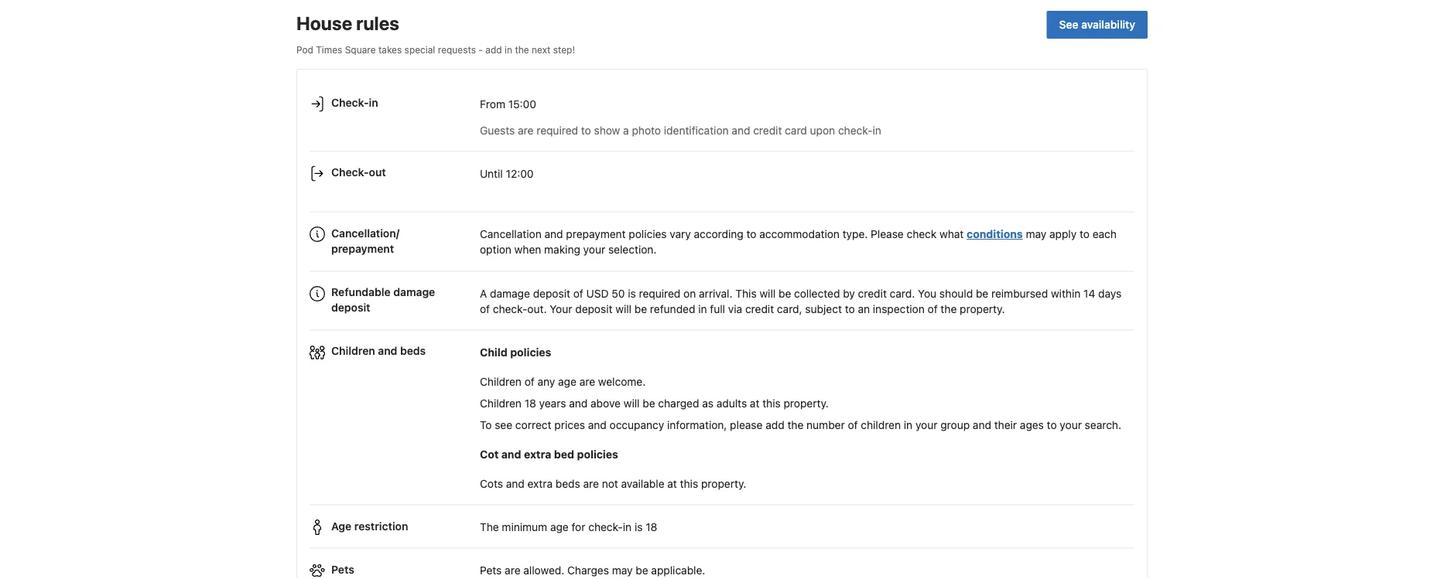 Task type: locate. For each thing, give the bounding box(es) containing it.
to right ages
[[1047, 420, 1057, 432]]

restriction
[[354, 521, 408, 533]]

selection.
[[609, 244, 657, 257]]

15:00
[[509, 98, 537, 111]]

will up occupancy
[[624, 398, 640, 411]]

1 check- from the top
[[331, 97, 369, 109]]

above
[[591, 398, 621, 411]]

deposit down usd
[[576, 303, 613, 316]]

a
[[623, 124, 629, 137]]

to right according
[[747, 228, 757, 241]]

1 horizontal spatial at
[[750, 398, 760, 411]]

extra
[[524, 449, 552, 462], [528, 478, 553, 491]]

will
[[760, 288, 776, 301], [616, 303, 632, 316], [624, 398, 640, 411]]

on
[[684, 288, 696, 301]]

in left the full
[[699, 303, 707, 316]]

1 horizontal spatial pets
[[480, 565, 502, 578]]

check- down the square
[[331, 97, 369, 109]]

any
[[538, 376, 555, 389]]

pets for pets are allowed. charges may be applicable.
[[480, 565, 502, 578]]

to left show
[[581, 124, 591, 137]]

days
[[1099, 288, 1122, 301]]

0 vertical spatial at
[[750, 398, 760, 411]]

credit up an
[[859, 288, 887, 301]]

0 vertical spatial the
[[515, 45, 529, 55]]

deposit down refundable
[[331, 302, 371, 315]]

via
[[729, 303, 743, 316]]

add
[[486, 45, 502, 55], [766, 420, 785, 432]]

property. down please
[[702, 478, 747, 491]]

beds down bed at the left of page
[[556, 478, 581, 491]]

by
[[843, 288, 856, 301]]

check-
[[839, 124, 873, 137], [493, 303, 528, 316], [589, 522, 623, 535]]

2 horizontal spatial check-
[[839, 124, 873, 137]]

prepayment up making
[[566, 228, 626, 241]]

2 vertical spatial credit
[[746, 303, 774, 316]]

damage right refundable
[[394, 287, 435, 299]]

age right any
[[558, 376, 577, 389]]

please
[[730, 420, 763, 432]]

the left number
[[788, 420, 804, 432]]

extra left bed at the left of page
[[524, 449, 552, 462]]

an
[[858, 303, 870, 316]]

0 horizontal spatial prepayment
[[331, 243, 394, 255]]

1 horizontal spatial the
[[788, 420, 804, 432]]

0 horizontal spatial your
[[584, 244, 606, 257]]

policies up 'not'
[[577, 449, 619, 462]]

check- right for
[[589, 522, 623, 535]]

2 vertical spatial property.
[[702, 478, 747, 491]]

times
[[316, 45, 343, 55]]

0 vertical spatial may
[[1026, 228, 1047, 241]]

1 horizontal spatial add
[[766, 420, 785, 432]]

ages
[[1020, 420, 1044, 432]]

2 horizontal spatial policies
[[629, 228, 667, 241]]

1 vertical spatial check-
[[331, 166, 369, 179]]

special
[[405, 45, 436, 55]]

policies
[[629, 228, 667, 241], [510, 347, 552, 360], [577, 449, 619, 462]]

your left 'search.'
[[1060, 420, 1082, 432]]

occupancy
[[610, 420, 665, 432]]

the down the should
[[941, 303, 957, 316]]

to inside may apply to each option when making your selection.
[[1080, 228, 1090, 241]]

each
[[1093, 228, 1117, 241]]

and right 'cot'
[[502, 449, 522, 462]]

within
[[1052, 288, 1081, 301]]

1 vertical spatial children
[[480, 376, 522, 389]]

usd
[[587, 288, 609, 301]]

square
[[345, 45, 376, 55]]

prepayment down cancellation/
[[331, 243, 394, 255]]

children and beds
[[331, 345, 426, 358]]

age
[[558, 376, 577, 389], [551, 522, 569, 535]]

1 horizontal spatial required
[[639, 288, 681, 301]]

of down you
[[928, 303, 938, 316]]

prepayment
[[566, 228, 626, 241], [331, 243, 394, 255]]

1 vertical spatial check-
[[493, 303, 528, 316]]

to left each at the right top of page
[[1080, 228, 1090, 241]]

be right the should
[[976, 288, 989, 301]]

in down cots and extra beds are not available at this property.
[[623, 522, 632, 535]]

0 vertical spatial property.
[[960, 303, 1006, 316]]

damage for a
[[490, 288, 530, 301]]

to left an
[[845, 303, 855, 316]]

0 vertical spatial prepayment
[[566, 228, 626, 241]]

the left next
[[515, 45, 529, 55]]

and right 'cots'
[[506, 478, 525, 491]]

beds
[[400, 345, 426, 358], [556, 478, 581, 491]]

and
[[732, 124, 751, 137], [545, 228, 563, 241], [378, 345, 398, 358], [569, 398, 588, 411], [588, 420, 607, 432], [973, 420, 992, 432], [502, 449, 522, 462], [506, 478, 525, 491]]

extra for beds
[[528, 478, 553, 491]]

and right identification
[[732, 124, 751, 137]]

identification
[[664, 124, 729, 137]]

0 horizontal spatial may
[[612, 565, 633, 578]]

is
[[628, 288, 636, 301], [635, 522, 643, 535]]

check- for out
[[331, 166, 369, 179]]

and down refundable damage deposit
[[378, 345, 398, 358]]

deposit for refundable
[[331, 302, 371, 315]]

deposit inside refundable damage deposit
[[331, 302, 371, 315]]

1 vertical spatial required
[[639, 288, 681, 301]]

0 vertical spatial extra
[[524, 449, 552, 462]]

2 vertical spatial the
[[788, 420, 804, 432]]

may left the apply
[[1026, 228, 1047, 241]]

be up occupancy
[[643, 398, 656, 411]]

at right adults
[[750, 398, 760, 411]]

0 horizontal spatial policies
[[510, 347, 552, 360]]

check- right upon
[[839, 124, 873, 137]]

check- up child policies
[[493, 303, 528, 316]]

what
[[940, 228, 964, 241]]

see
[[495, 420, 513, 432]]

0 vertical spatial this
[[763, 398, 781, 411]]

2 horizontal spatial your
[[1060, 420, 1082, 432]]

2 check- from the top
[[331, 166, 369, 179]]

0 horizontal spatial required
[[537, 124, 578, 137]]

and up prices
[[569, 398, 588, 411]]

18 down available
[[646, 522, 658, 535]]

your inside may apply to each option when making your selection.
[[584, 244, 606, 257]]

2 vertical spatial will
[[624, 398, 640, 411]]

of right number
[[848, 420, 858, 432]]

0 horizontal spatial deposit
[[331, 302, 371, 315]]

0 vertical spatial check-
[[331, 97, 369, 109]]

your left group
[[916, 420, 938, 432]]

damage right a
[[490, 288, 530, 301]]

next
[[532, 45, 551, 55]]

this
[[763, 398, 781, 411], [680, 478, 699, 491]]

pets down age
[[331, 564, 355, 577]]

0 horizontal spatial beds
[[400, 345, 426, 358]]

to
[[581, 124, 591, 137], [747, 228, 757, 241], [1080, 228, 1090, 241], [845, 303, 855, 316], [1047, 420, 1057, 432]]

2 vertical spatial children
[[480, 398, 522, 411]]

2 vertical spatial policies
[[577, 449, 619, 462]]

damage inside a damage deposit of usd 50 is required on arrival. this will be collected by credit card. you should be reimbursed within 14 days of check-out. your deposit will be refunded in full via credit card, subject to an inspection of the property.
[[490, 288, 530, 301]]

of
[[574, 288, 584, 301], [480, 303, 490, 316], [928, 303, 938, 316], [525, 376, 535, 389], [848, 420, 858, 432]]

search.
[[1085, 420, 1122, 432]]

0 horizontal spatial the
[[515, 45, 529, 55]]

a
[[480, 288, 487, 301]]

1 vertical spatial 18
[[646, 522, 658, 535]]

is inside a damage deposit of usd 50 is required on arrival. this will be collected by credit card. you should be reimbursed within 14 days of check-out. your deposit will be refunded in full via credit card, subject to an inspection of the property.
[[628, 288, 636, 301]]

1 vertical spatial prepayment
[[331, 243, 394, 255]]

collected
[[795, 288, 841, 301]]

according
[[694, 228, 744, 241]]

and left their
[[973, 420, 992, 432]]

0 horizontal spatial 18
[[525, 398, 537, 411]]

1 vertical spatial policies
[[510, 347, 552, 360]]

deposit
[[533, 288, 571, 301], [331, 302, 371, 315], [576, 303, 613, 316]]

policies up any
[[510, 347, 552, 360]]

policies up selection.
[[629, 228, 667, 241]]

in right the - at the left top of the page
[[505, 45, 513, 55]]

property. down the should
[[960, 303, 1006, 316]]

0 horizontal spatial at
[[668, 478, 677, 491]]

children for children and beds
[[331, 345, 375, 358]]

beds down refundable damage deposit
[[400, 345, 426, 358]]

refundable damage deposit
[[331, 287, 435, 315]]

1 vertical spatial property.
[[784, 398, 829, 411]]

18 up correct
[[525, 398, 537, 411]]

age left for
[[551, 522, 569, 535]]

is down available
[[635, 522, 643, 535]]

a damage deposit of usd 50 is required on arrival. this will be collected by credit card. you should be reimbursed within 14 days of check-out. your deposit will be refunded in full via credit card, subject to an inspection of the property.
[[480, 288, 1122, 316]]

1 horizontal spatial may
[[1026, 228, 1047, 241]]

the inside a damage deposit of usd 50 is required on arrival. this will be collected by credit card. you should be reimbursed within 14 days of check-out. your deposit will be refunded in full via credit card, subject to an inspection of the property.
[[941, 303, 957, 316]]

your
[[584, 244, 606, 257], [916, 420, 938, 432], [1060, 420, 1082, 432]]

be up card,
[[779, 288, 792, 301]]

2 horizontal spatial the
[[941, 303, 957, 316]]

1 vertical spatial credit
[[859, 288, 887, 301]]

children down refundable damage deposit
[[331, 345, 375, 358]]

1 horizontal spatial 18
[[646, 522, 658, 535]]

extra down cot and extra bed policies
[[528, 478, 553, 491]]

required
[[537, 124, 578, 137], [639, 288, 681, 301]]

house rules
[[297, 13, 399, 34]]

credit left card
[[754, 124, 782, 137]]

card,
[[777, 303, 803, 316]]

from 15:00
[[480, 98, 537, 111]]

at right available
[[668, 478, 677, 491]]

property. up the to see correct prices and occupancy information, please add the number of children in your group and their ages to your search.
[[784, 398, 829, 411]]

2 horizontal spatial property.
[[960, 303, 1006, 316]]

1 horizontal spatial this
[[763, 398, 781, 411]]

1 vertical spatial is
[[635, 522, 643, 535]]

check
[[907, 228, 937, 241]]

be left applicable.
[[636, 565, 649, 578]]

child policies
[[480, 347, 552, 360]]

1 horizontal spatial policies
[[577, 449, 619, 462]]

add right please
[[766, 420, 785, 432]]

full
[[710, 303, 726, 316]]

0 vertical spatial age
[[558, 376, 577, 389]]

add right the - at the left top of the page
[[486, 45, 502, 55]]

of left any
[[525, 376, 535, 389]]

0 horizontal spatial this
[[680, 478, 699, 491]]

will down 50
[[616, 303, 632, 316]]

pets
[[331, 564, 355, 577], [480, 565, 502, 578]]

at
[[750, 398, 760, 411], [668, 478, 677, 491]]

is for required
[[628, 288, 636, 301]]

is for 18
[[635, 522, 643, 535]]

0 vertical spatial add
[[486, 45, 502, 55]]

check- up cancellation/
[[331, 166, 369, 179]]

0 vertical spatial beds
[[400, 345, 426, 358]]

children down child on the left bottom of page
[[480, 376, 522, 389]]

1 horizontal spatial check-
[[589, 522, 623, 535]]

is right 50
[[628, 288, 636, 301]]

in
[[505, 45, 513, 55], [369, 97, 378, 109], [873, 124, 882, 137], [699, 303, 707, 316], [904, 420, 913, 432], [623, 522, 632, 535]]

1 vertical spatial the
[[941, 303, 957, 316]]

1 vertical spatial this
[[680, 478, 699, 491]]

1 horizontal spatial deposit
[[533, 288, 571, 301]]

0 vertical spatial children
[[331, 345, 375, 358]]

and up making
[[545, 228, 563, 241]]

1 horizontal spatial prepayment
[[566, 228, 626, 241]]

will right 'this'
[[760, 288, 776, 301]]

pod
[[297, 45, 314, 55]]

credit down 'this'
[[746, 303, 774, 316]]

applicable.
[[652, 565, 706, 578]]

pod times square takes special requests - add in the next step!
[[297, 45, 575, 55]]

1 horizontal spatial damage
[[490, 288, 530, 301]]

pets are allowed. charges may be applicable.
[[480, 565, 706, 578]]

in down the square
[[369, 97, 378, 109]]

check-
[[331, 97, 369, 109], [331, 166, 369, 179]]

guests
[[480, 124, 515, 137]]

of left usd
[[574, 288, 584, 301]]

may right charges
[[612, 565, 633, 578]]

18
[[525, 398, 537, 411], [646, 522, 658, 535]]

to inside a damage deposit of usd 50 is required on arrival. this will be collected by credit card. you should be reimbursed within 14 days of check-out. your deposit will be refunded in full via credit card, subject to an inspection of the property.
[[845, 303, 855, 316]]

cancellation/
[[331, 227, 400, 240]]

welcome.
[[598, 376, 646, 389]]

1 horizontal spatial beds
[[556, 478, 581, 491]]

0 vertical spatial policies
[[629, 228, 667, 241]]

see availability button
[[1047, 11, 1148, 39]]

1 vertical spatial add
[[766, 420, 785, 432]]

cot and extra bed policies
[[480, 449, 619, 462]]

pets down the at the left of page
[[480, 565, 502, 578]]

this right available
[[680, 478, 699, 491]]

0 horizontal spatial pets
[[331, 564, 355, 577]]

availability
[[1082, 19, 1136, 31]]

damage
[[394, 287, 435, 299], [490, 288, 530, 301]]

0 vertical spatial required
[[537, 124, 578, 137]]

children
[[331, 345, 375, 358], [480, 376, 522, 389], [480, 398, 522, 411]]

and down above
[[588, 420, 607, 432]]

0 vertical spatial is
[[628, 288, 636, 301]]

this up please
[[763, 398, 781, 411]]

deposit for a
[[533, 288, 571, 301]]

property.
[[960, 303, 1006, 316], [784, 398, 829, 411], [702, 478, 747, 491]]

damage inside refundable damage deposit
[[394, 287, 435, 299]]

your right making
[[584, 244, 606, 257]]

required left show
[[537, 124, 578, 137]]

0 horizontal spatial damage
[[394, 287, 435, 299]]

1 vertical spatial extra
[[528, 478, 553, 491]]

check- inside a damage deposit of usd 50 is required on arrival. this will be collected by credit card. you should be reimbursed within 14 days of check-out. your deposit will be refunded in full via credit card, subject to an inspection of the property.
[[493, 303, 528, 316]]

children up see
[[480, 398, 522, 411]]

0 horizontal spatial check-
[[493, 303, 528, 316]]

required up refunded
[[639, 288, 681, 301]]

deposit up your on the bottom left
[[533, 288, 571, 301]]



Task type: vqa. For each thing, say whether or not it's contained in the screenshot.
cots
yes



Task type: describe. For each thing, give the bounding box(es) containing it.
cancellation and prepayment policies vary according to accommodation type. please check what conditions
[[480, 228, 1023, 241]]

-
[[479, 45, 483, 55]]

from
[[480, 98, 506, 111]]

1 vertical spatial beds
[[556, 478, 581, 491]]

12:00
[[506, 168, 534, 180]]

their
[[995, 420, 1018, 432]]

1 vertical spatial age
[[551, 522, 569, 535]]

1 horizontal spatial your
[[916, 420, 938, 432]]

correct
[[516, 420, 552, 432]]

conditions link
[[967, 228, 1023, 241]]

prepayment inside cancellation/ prepayment
[[331, 243, 394, 255]]

required inside a damage deposit of usd 50 is required on arrival. this will be collected by credit card. you should be reimbursed within 14 days of check-out. your deposit will be refunded in full via credit card, subject to an inspection of the property.
[[639, 288, 681, 301]]

house
[[297, 13, 352, 34]]

of down a
[[480, 303, 490, 316]]

apply
[[1050, 228, 1077, 241]]

damage for refundable
[[394, 287, 435, 299]]

minimum
[[502, 522, 548, 535]]

arrival.
[[699, 288, 733, 301]]

should
[[940, 288, 973, 301]]

age restriction
[[331, 521, 408, 533]]

0 vertical spatial check-
[[839, 124, 873, 137]]

14
[[1084, 288, 1096, 301]]

you
[[918, 288, 937, 301]]

prices
[[555, 420, 585, 432]]

age
[[331, 521, 352, 533]]

number
[[807, 420, 845, 432]]

conditions
[[967, 228, 1023, 241]]

when
[[515, 244, 542, 257]]

takes
[[379, 45, 402, 55]]

in right children
[[904, 420, 913, 432]]

type.
[[843, 228, 868, 241]]

requests
[[438, 45, 476, 55]]

check- for in
[[331, 97, 369, 109]]

children
[[861, 420, 901, 432]]

property. inside a damage deposit of usd 50 is required on arrival. this will be collected by credit card. you should be reimbursed within 14 days of check-out. your deposit will be refunded in full via credit card, subject to an inspection of the property.
[[960, 303, 1006, 316]]

are down '15:00'
[[518, 124, 534, 137]]

refunded
[[650, 303, 696, 316]]

to see correct prices and occupancy information, please add the number of children in your group and their ages to your search.
[[480, 420, 1122, 432]]

accommodation
[[760, 228, 840, 241]]

the for step!
[[515, 45, 529, 55]]

available
[[621, 478, 665, 491]]

allowed.
[[524, 565, 565, 578]]

step!
[[553, 45, 575, 55]]

1 horizontal spatial property.
[[784, 398, 829, 411]]

please
[[871, 228, 904, 241]]

for
[[572, 522, 586, 535]]

your
[[550, 303, 573, 316]]

out.
[[528, 303, 547, 316]]

are left allowed. at the bottom of the page
[[505, 565, 521, 578]]

upon
[[810, 124, 836, 137]]

bed
[[554, 449, 575, 462]]

this
[[736, 288, 757, 301]]

rules
[[356, 13, 399, 34]]

information,
[[668, 420, 727, 432]]

the
[[480, 522, 499, 535]]

charges
[[568, 565, 609, 578]]

until
[[480, 168, 503, 180]]

in inside a damage deposit of usd 50 is required on arrival. this will be collected by credit card. you should be reimbursed within 14 days of check-out. your deposit will be refunded in full via credit card, subject to an inspection of the property.
[[699, 303, 707, 316]]

card
[[785, 124, 808, 137]]

extra for bed
[[524, 449, 552, 462]]

group
[[941, 420, 970, 432]]

1 vertical spatial may
[[612, 565, 633, 578]]

0 vertical spatial will
[[760, 288, 776, 301]]

option
[[480, 244, 512, 257]]

children of any age are welcome.
[[480, 376, 646, 389]]

1 vertical spatial at
[[668, 478, 677, 491]]

reimbursed
[[992, 288, 1049, 301]]

0 horizontal spatial add
[[486, 45, 502, 55]]

2 horizontal spatial deposit
[[576, 303, 613, 316]]

refundable
[[331, 287, 391, 299]]

children for children 18 years and above will be charged as adults at this property.
[[480, 398, 522, 411]]

pets for pets
[[331, 564, 355, 577]]

the for of
[[788, 420, 804, 432]]

inspection
[[873, 303, 925, 316]]

adults
[[717, 398, 747, 411]]

are up above
[[580, 376, 596, 389]]

children for children of any age are welcome.
[[480, 376, 522, 389]]

may apply to each option when making your selection.
[[480, 228, 1117, 257]]

out
[[369, 166, 386, 179]]

not
[[602, 478, 619, 491]]

0 vertical spatial credit
[[754, 124, 782, 137]]

to
[[480, 420, 492, 432]]

cancellation
[[480, 228, 542, 241]]

cots and extra beds are not available at this property.
[[480, 478, 747, 491]]

see
[[1060, 19, 1079, 31]]

1 vertical spatial will
[[616, 303, 632, 316]]

see availability
[[1060, 19, 1136, 31]]

may inside may apply to each option when making your selection.
[[1026, 228, 1047, 241]]

the minimum age for check-in is 18
[[480, 522, 658, 535]]

0 vertical spatial 18
[[525, 398, 537, 411]]

show
[[594, 124, 621, 137]]

in right upon
[[873, 124, 882, 137]]

as
[[702, 398, 714, 411]]

50
[[612, 288, 625, 301]]

are left 'not'
[[583, 478, 599, 491]]

cancellation/ prepayment
[[331, 227, 400, 255]]

children 18 years and above will be charged as adults at this property.
[[480, 398, 829, 411]]

2 vertical spatial check-
[[589, 522, 623, 535]]

check-in
[[331, 97, 378, 109]]

0 horizontal spatial property.
[[702, 478, 747, 491]]

card.
[[890, 288, 916, 301]]

be left refunded
[[635, 303, 647, 316]]

years
[[539, 398, 566, 411]]

cots
[[480, 478, 503, 491]]



